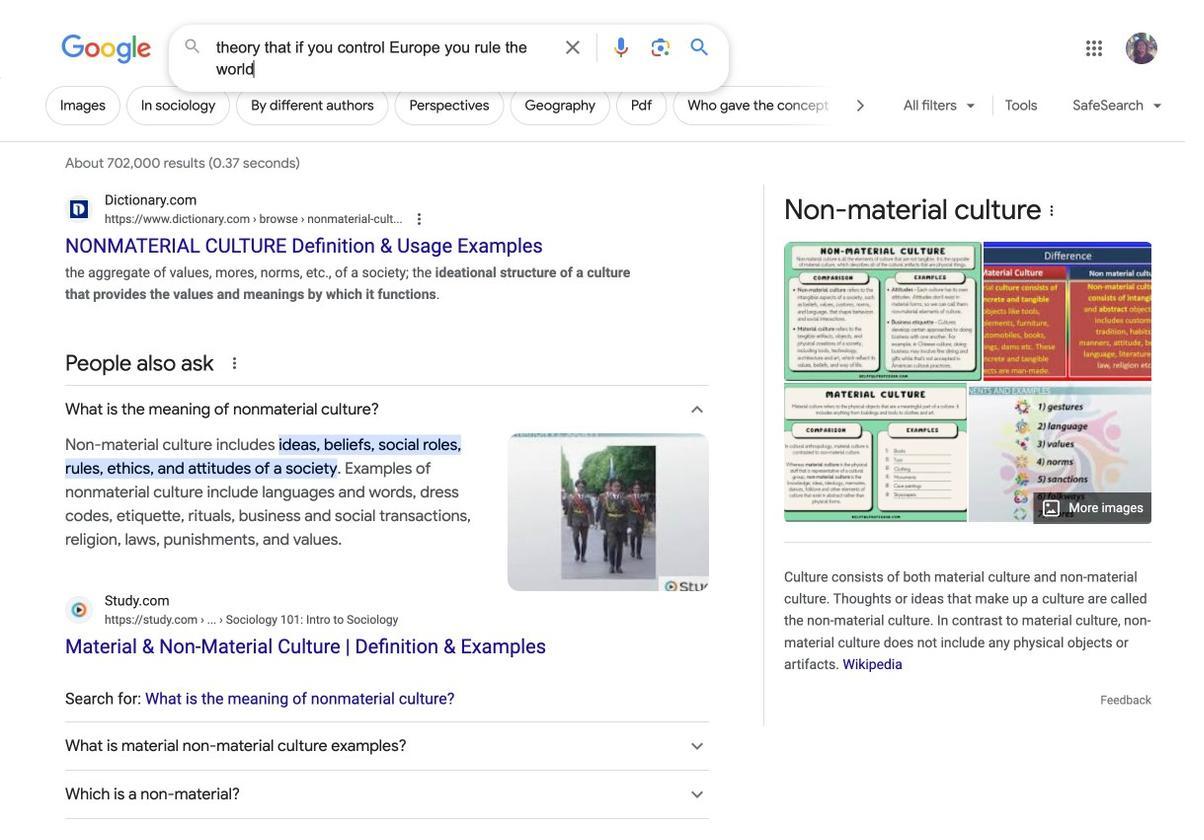 Task type: describe. For each thing, give the bounding box(es) containing it.
google image
[[61, 35, 152, 64]]

helpfulprofessor.com/wp content/uploads/2023/02/no... image
[[785, 242, 982, 381]]

search by image image
[[649, 36, 673, 59]]

non-material culture | definition, components & examples ... image
[[937, 383, 1186, 523]]

51 material culture examples (2024) image
[[778, 383, 974, 523]]

about this result image
[[411, 208, 450, 230]]

difference between material culture and non material culture image
[[945, 242, 1186, 381]]

material & non-material culture | definition & examples ... image
[[467, 433, 751, 592]]



Task type: locate. For each thing, give the bounding box(es) containing it.
None text field
[[105, 210, 403, 228], [105, 611, 399, 629], [105, 210, 403, 228], [105, 611, 399, 629]]

None search field
[[0, 24, 729, 92]]

heading
[[785, 195, 1042, 226]]

None text field
[[250, 212, 403, 226], [198, 613, 399, 627], [250, 212, 403, 226], [198, 613, 399, 627]]

Search text field
[[216, 37, 549, 83]]

search by voice image
[[610, 36, 633, 59]]

more options image
[[1042, 201, 1062, 221], [1044, 203, 1060, 219]]



Task type: vqa. For each thing, say whether or not it's contained in the screenshot.
Difference between Material Culture and Non material culture image
yes



